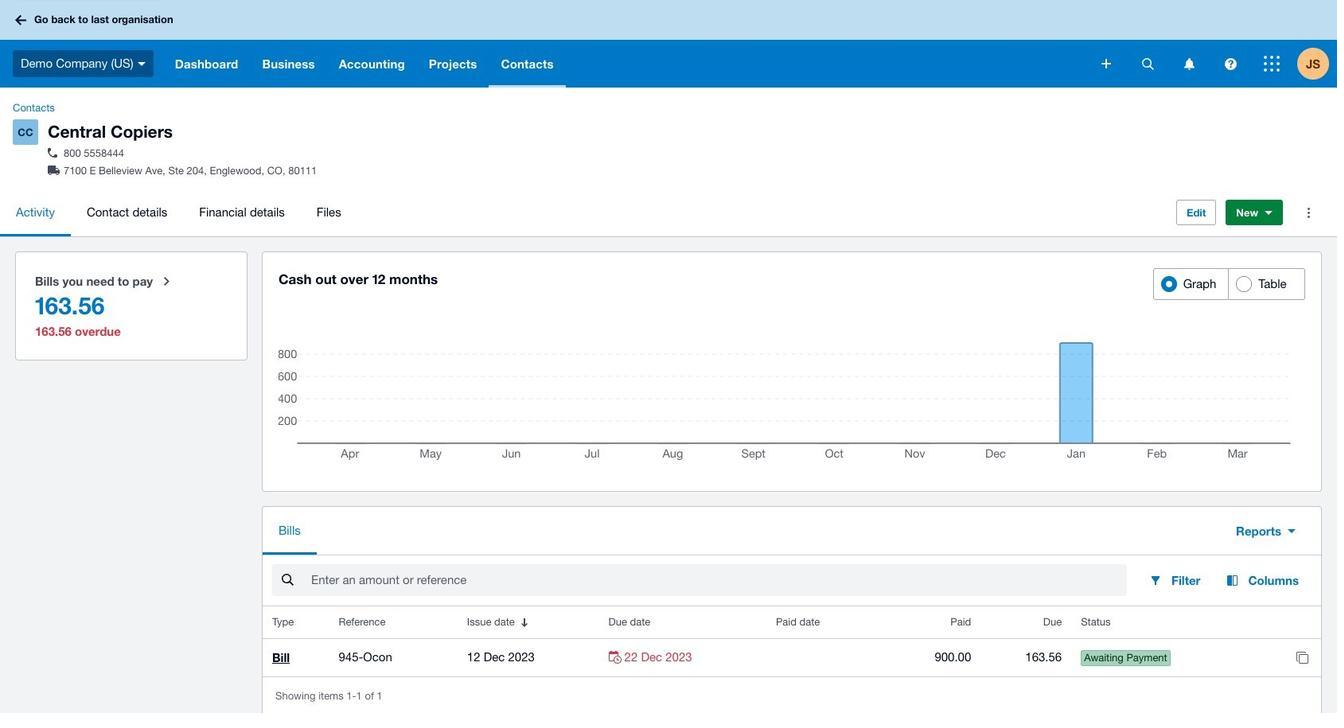 Task type: vqa. For each thing, say whether or not it's contained in the screenshot.
contacts
no



Task type: describe. For each thing, give the bounding box(es) containing it.
copy to draft bill image
[[1286, 642, 1318, 674]]

2 horizontal spatial svg image
[[1264, 56, 1280, 72]]

list of bills element
[[263, 607, 1321, 677]]

customise columns image
[[1220, 574, 1245, 587]]



Task type: locate. For each thing, give the bounding box(es) containing it.
actions menu image
[[1293, 197, 1325, 229]]

0 horizontal spatial svg image
[[15, 15, 26, 25]]

None radio
[[25, 262, 237, 351]]

Enter an amount or reference field
[[310, 565, 1127, 596]]

banner
[[0, 0, 1337, 88]]

menu
[[0, 189, 1164, 237]]

svg image
[[1142, 58, 1154, 70], [1184, 58, 1194, 70], [1225, 58, 1237, 70], [137, 62, 145, 66]]

svg image
[[15, 15, 26, 25], [1264, 56, 1280, 72], [1102, 59, 1111, 68]]

1 horizontal spatial svg image
[[1102, 59, 1111, 68]]

group
[[1153, 268, 1305, 300]]



